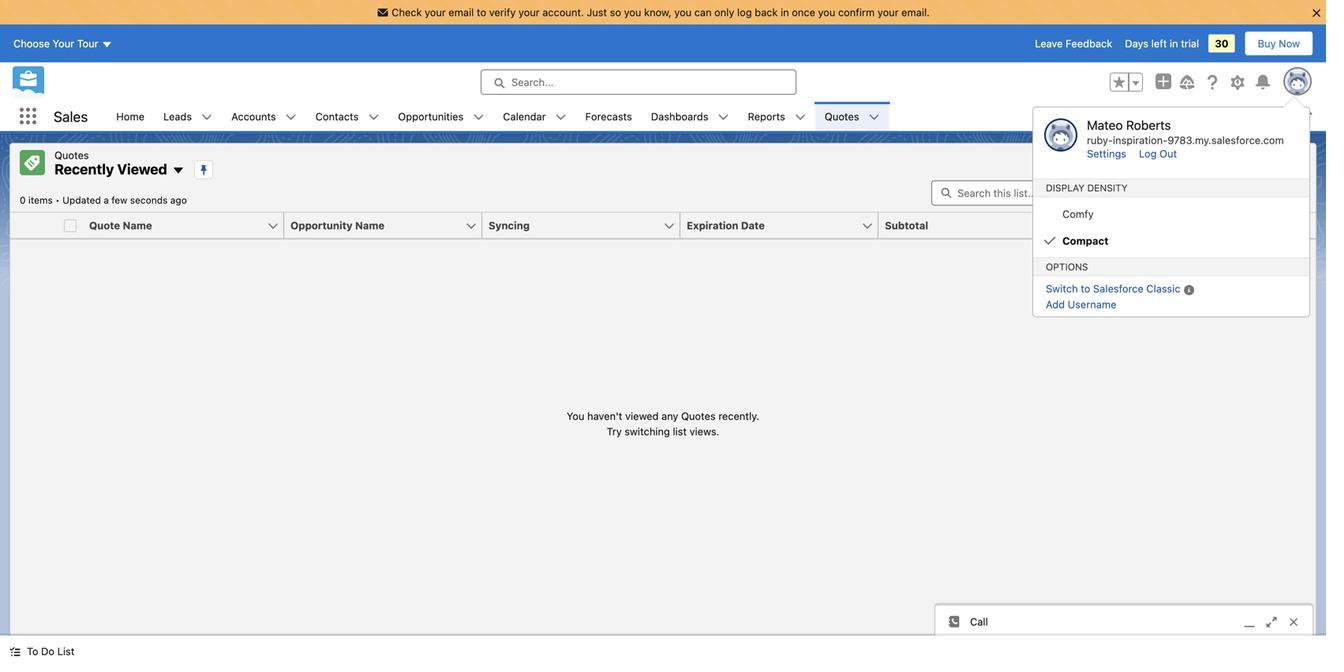 Task type: locate. For each thing, give the bounding box(es) containing it.
calendar
[[503, 111, 546, 122]]

30
[[1215, 38, 1229, 49]]

text default image inside reports list item
[[795, 112, 806, 123]]

comfy button
[[1034, 201, 1310, 227]]

name inside opportunity name button
[[355, 220, 385, 231]]

text default image for accounts
[[286, 112, 297, 123]]

total price
[[1083, 220, 1137, 231]]

Search Recently Viewed list view. search field
[[932, 180, 1121, 206]]

to
[[477, 6, 487, 18], [1081, 283, 1091, 295]]

3 your from the left
[[878, 6, 899, 18]]

leave
[[1035, 38, 1063, 49]]

calendar list item
[[494, 102, 576, 131]]

name right opportunity
[[355, 220, 385, 231]]

text default image inside leads list item
[[201, 112, 212, 123]]

accounts link
[[222, 102, 286, 131]]

item number image
[[10, 213, 58, 238]]

you right once
[[818, 6, 836, 18]]

recently viewed|quotes|list view element
[[9, 143, 1317, 636]]

list containing home
[[107, 102, 1327, 131]]

2 vertical spatial quotes
[[681, 410, 716, 422]]

select list display image
[[1162, 180, 1197, 206]]

status
[[567, 408, 760, 439]]

verify
[[489, 6, 516, 18]]

density
[[1088, 182, 1128, 193]]

you left can
[[675, 6, 692, 18]]

recently.
[[719, 410, 760, 422]]

days left in trial
[[1125, 38, 1200, 49]]

to do list button
[[0, 636, 84, 667]]

your left email.
[[878, 6, 899, 18]]

settings link
[[1087, 148, 1127, 160]]

9783.my.salesforce.com
[[1168, 134, 1284, 146]]

opportunity name button
[[284, 213, 465, 238]]

1 horizontal spatial name
[[355, 220, 385, 231]]

display density
[[1046, 182, 1128, 193]]

contacts link
[[306, 102, 368, 131]]

you right the so
[[624, 6, 642, 18]]

2 your from the left
[[519, 6, 540, 18]]

home link
[[107, 102, 154, 131]]

quotes down sales
[[54, 149, 89, 161]]

your
[[53, 38, 74, 49]]

days
[[1125, 38, 1149, 49]]

viewed
[[625, 410, 659, 422]]

quote name button
[[83, 213, 267, 238]]

name
[[123, 220, 152, 231], [355, 220, 385, 231]]

2 name from the left
[[355, 220, 385, 231]]

name inside quote name button
[[123, 220, 152, 231]]

action image
[[1275, 213, 1316, 238]]

email.
[[902, 6, 930, 18]]

0 horizontal spatial your
[[425, 6, 446, 18]]

confirm
[[838, 6, 875, 18]]

text default image inside accounts list item
[[286, 112, 297, 123]]

your left email
[[425, 6, 446, 18]]

0 horizontal spatial you
[[624, 6, 642, 18]]

text default image inside quotes list item
[[869, 112, 880, 123]]

options
[[1046, 261, 1089, 273]]

opportunities list item
[[389, 102, 494, 131]]

can
[[695, 6, 712, 18]]

in
[[781, 6, 789, 18], [1170, 38, 1179, 49]]

add username
[[1046, 299, 1117, 310]]

out
[[1160, 148, 1178, 160]]

text default image right contacts
[[368, 112, 379, 123]]

your
[[425, 6, 446, 18], [519, 6, 540, 18], [878, 6, 899, 18]]

dashboards
[[651, 111, 709, 122]]

choose your tour button
[[13, 31, 113, 56]]

now
[[1279, 38, 1301, 49]]

ago
[[170, 195, 187, 206]]

text default image inside opportunities list item
[[473, 112, 484, 123]]

dashboards link
[[642, 102, 718, 131]]

forecasts
[[586, 111, 632, 122]]

text default image left reports link
[[718, 112, 729, 123]]

1 your from the left
[[425, 6, 446, 18]]

choose your tour
[[13, 38, 98, 49]]

once
[[792, 6, 816, 18]]

status containing you haven't viewed any quotes recently.
[[567, 408, 760, 439]]

1 horizontal spatial in
[[1170, 38, 1179, 49]]

0 horizontal spatial to
[[477, 6, 487, 18]]

you
[[624, 6, 642, 18], [675, 6, 692, 18], [818, 6, 836, 18]]

1 name from the left
[[123, 220, 152, 231]]

text default image inside to do list button
[[9, 646, 21, 657]]

text default image right accounts
[[286, 112, 297, 123]]

1 vertical spatial quotes
[[54, 149, 89, 161]]

text default image inside dashboards list item
[[718, 112, 729, 123]]

add
[[1046, 299, 1065, 310]]

2 horizontal spatial quotes
[[825, 111, 860, 122]]

buy now
[[1258, 38, 1301, 49]]

text default image inside calendar list item
[[556, 112, 567, 123]]

2 horizontal spatial you
[[818, 6, 836, 18]]

text default image for dashboards
[[718, 112, 729, 123]]

text default image
[[556, 112, 567, 123], [795, 112, 806, 123], [869, 112, 880, 123], [172, 164, 185, 177]]

cell
[[58, 213, 83, 239]]

a
[[104, 195, 109, 206]]

mateo roberts link
[[1087, 118, 1171, 133]]

0 vertical spatial to
[[477, 6, 487, 18]]

account.
[[543, 6, 584, 18]]

text default image left 'to'
[[9, 646, 21, 657]]

None search field
[[932, 180, 1121, 206]]

2 horizontal spatial your
[[878, 6, 899, 18]]

0 vertical spatial in
[[781, 6, 789, 18]]

switch to salesforce classic
[[1046, 283, 1181, 295]]

1 horizontal spatial quotes
[[681, 410, 716, 422]]

1 horizontal spatial your
[[519, 6, 540, 18]]

expiration date element
[[681, 213, 888, 239]]

text default image for leads
[[201, 112, 212, 123]]

in right back
[[781, 6, 789, 18]]

search...
[[512, 76, 554, 88]]

quotes inside the 'you haven't viewed any quotes recently. try switching list views.'
[[681, 410, 716, 422]]

buy
[[1258, 38, 1276, 49]]

name down seconds
[[123, 220, 152, 231]]

accounts list item
[[222, 102, 306, 131]]

1 vertical spatial to
[[1081, 283, 1091, 295]]

in right 'left'
[[1170, 38, 1179, 49]]

buy now button
[[1245, 31, 1314, 56]]

quotes right reports list item
[[825, 111, 860, 122]]

text default image inside contacts list item
[[368, 112, 379, 123]]

switch to salesforce classic link
[[1046, 283, 1181, 295]]

text default image
[[201, 112, 212, 123], [286, 112, 297, 123], [368, 112, 379, 123], [473, 112, 484, 123], [718, 112, 729, 123], [9, 646, 21, 657]]

list
[[107, 102, 1327, 131]]

text default image right leads
[[201, 112, 212, 123]]

0 horizontal spatial quotes
[[54, 149, 89, 161]]

1 vertical spatial in
[[1170, 38, 1179, 49]]

to do list
[[27, 646, 75, 657]]

1 horizontal spatial you
[[675, 6, 692, 18]]

trial
[[1181, 38, 1200, 49]]

display
[[1046, 182, 1085, 193]]

your right verify
[[519, 6, 540, 18]]

roberts
[[1127, 118, 1171, 133]]

reports
[[748, 111, 786, 122]]

add username link
[[1046, 299, 1117, 310]]

dashboards list item
[[642, 102, 739, 131]]

quotes list item
[[816, 102, 890, 131]]

0 horizontal spatial name
[[123, 220, 152, 231]]

group
[[1110, 73, 1143, 92]]

date
[[741, 220, 765, 231]]

seconds
[[130, 195, 168, 206]]

settings
[[1087, 148, 1127, 160]]

quotes up views.
[[681, 410, 716, 422]]

to up the add username link
[[1081, 283, 1091, 295]]

you haven't viewed any quotes recently. try switching list views.
[[567, 410, 760, 437]]

text default image for opportunities
[[473, 112, 484, 123]]

0 vertical spatial quotes
[[825, 111, 860, 122]]

opportunities
[[398, 111, 464, 122]]

subtotal element
[[879, 213, 1087, 239]]

total price element
[[1077, 213, 1275, 239]]

text default image left the calendar "link"
[[473, 112, 484, 123]]

name for opportunity name
[[355, 220, 385, 231]]

to right email
[[477, 6, 487, 18]]

•
[[55, 195, 60, 206]]



Task type: vqa. For each thing, say whether or not it's contained in the screenshot.
the right text default icon
no



Task type: describe. For each thing, give the bounding box(es) containing it.
forecasts link
[[576, 102, 642, 131]]

call
[[970, 616, 988, 628]]

switch
[[1046, 283, 1078, 295]]

subtotal
[[885, 220, 929, 231]]

list
[[673, 425, 687, 437]]

few
[[111, 195, 127, 206]]

username
[[1068, 299, 1117, 310]]

recently viewed status
[[20, 195, 63, 206]]

so
[[610, 6, 621, 18]]

leads
[[163, 111, 192, 122]]

classic
[[1147, 283, 1181, 295]]

0 items • updated a few seconds ago
[[20, 195, 187, 206]]

0
[[20, 195, 26, 206]]

any
[[662, 410, 679, 422]]

choose
[[13, 38, 50, 49]]

total
[[1083, 220, 1109, 231]]

3 you from the left
[[818, 6, 836, 18]]

accounts
[[231, 111, 276, 122]]

viewed
[[117, 161, 167, 178]]

comfy
[[1063, 208, 1094, 220]]

text default image for quotes
[[869, 112, 880, 123]]

sales
[[54, 108, 88, 125]]

text default image for reports
[[795, 112, 806, 123]]

price
[[1111, 220, 1137, 231]]

opportunities link
[[389, 102, 473, 131]]

item number element
[[10, 213, 58, 239]]

name for quote name
[[123, 220, 152, 231]]

1 you from the left
[[624, 6, 642, 18]]

contacts list item
[[306, 102, 389, 131]]

syncing button
[[482, 213, 663, 238]]

ruby-
[[1087, 134, 1113, 146]]

tour
[[77, 38, 98, 49]]

do
[[41, 646, 55, 657]]

just
[[587, 6, 607, 18]]

text default image for contacts
[[368, 112, 379, 123]]

try
[[607, 425, 622, 437]]

log out
[[1140, 148, 1178, 160]]

quotes link
[[816, 102, 869, 131]]

check your email to verify your account. just so you know, you can only log back in once you confirm your email.
[[392, 6, 930, 18]]

expiration date
[[687, 220, 765, 231]]

salesforce
[[1094, 283, 1144, 295]]

leave feedback link
[[1035, 38, 1113, 49]]

switching
[[625, 425, 670, 437]]

quotes inside quotes link
[[825, 111, 860, 122]]

feedback
[[1066, 38, 1113, 49]]

left
[[1152, 38, 1167, 49]]

quote name element
[[83, 213, 294, 239]]

back
[[755, 6, 778, 18]]

contacts
[[316, 111, 359, 122]]

reports link
[[739, 102, 795, 131]]

syncing element
[[482, 213, 690, 239]]

log
[[737, 6, 752, 18]]

syncing
[[489, 220, 530, 231]]

log
[[1140, 148, 1157, 160]]

you
[[567, 410, 585, 422]]

opportunity name element
[[284, 213, 492, 239]]

recently viewed
[[54, 161, 167, 178]]

list view controls image
[[1124, 180, 1159, 206]]

1 horizontal spatial to
[[1081, 283, 1091, 295]]

density options list
[[1034, 201, 1310, 254]]

updated
[[63, 195, 101, 206]]

cell inside the "recently viewed|quotes|list view" element
[[58, 213, 83, 239]]

opportunity
[[291, 220, 353, 231]]

reports list item
[[739, 102, 816, 131]]

home
[[116, 111, 145, 122]]

quote name
[[89, 220, 152, 231]]

mateo
[[1087, 118, 1123, 133]]

leads list item
[[154, 102, 222, 131]]

text default image for calendar
[[556, 112, 567, 123]]

quote
[[89, 220, 120, 231]]

expiration date button
[[681, 213, 861, 238]]

recently
[[54, 161, 114, 178]]

to
[[27, 646, 38, 657]]

views.
[[690, 425, 720, 437]]

email
[[449, 6, 474, 18]]

mateo roberts ruby-inspiration-9783.my.salesforce.com
[[1087, 118, 1284, 146]]

leads link
[[154, 102, 201, 131]]

action element
[[1275, 213, 1316, 239]]

inspiration-
[[1113, 134, 1168, 146]]

0 horizontal spatial in
[[781, 6, 789, 18]]

haven't
[[588, 410, 623, 422]]

check
[[392, 6, 422, 18]]

calendar link
[[494, 102, 556, 131]]

quotes image
[[20, 150, 45, 175]]

opportunity name
[[291, 220, 385, 231]]

subtotal button
[[879, 213, 1060, 238]]

total price button
[[1077, 213, 1258, 238]]

2 you from the left
[[675, 6, 692, 18]]



